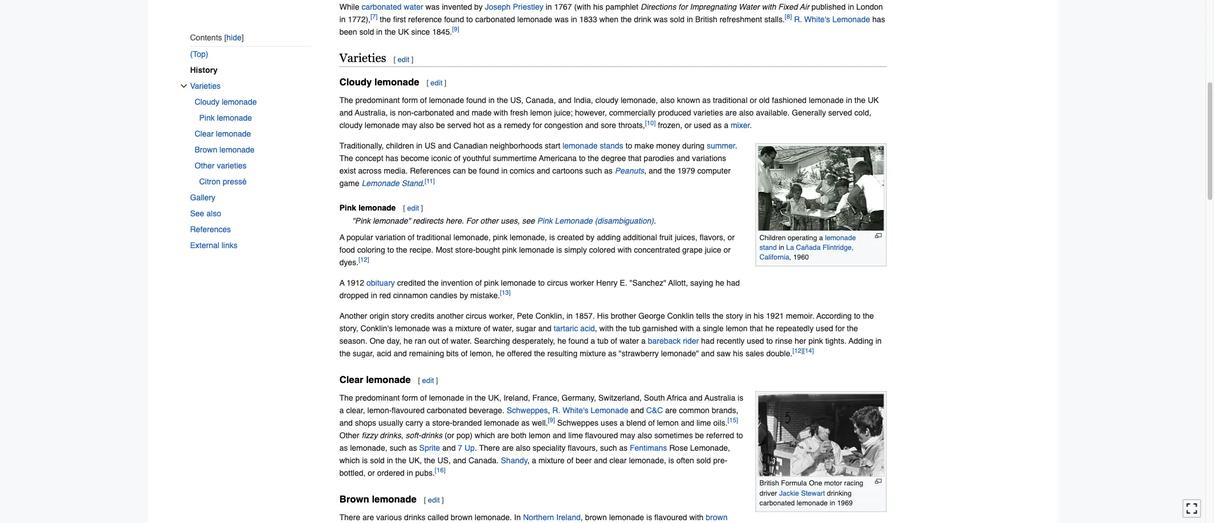 Task type: locate. For each thing, give the bounding box(es) containing it.
form
[[402, 96, 418, 105], [402, 394, 418, 403]]

carbonated down driver
[[760, 500, 795, 508]]

was down directions
[[654, 15, 668, 24]]

edit up called
[[428, 497, 440, 505]]

story
[[391, 312, 409, 321], [726, 312, 743, 321]]

0 horizontal spatial that
[[628, 154, 642, 163]]

of inside the another origin story credits another circus worker, pete conklin, in 1857. his brother george conklin tells the story in his 1921 memoir. according to the story, conklin's lemonade was a mixture of water, sugar and
[[484, 324, 490, 333]]

2 horizontal spatial for
[[836, 324, 845, 333]]

edit link down first
[[398, 56, 410, 64]]

0 horizontal spatial british
[[695, 15, 718, 24]]

a inside a popular variation of traditional lemonade, pink lemonade, is created by adding additional fruit juices, flavors, or food coloring to the recipe. most store-bought pink lemonade is simply colored with concentrated grape juice or dyes.
[[340, 233, 345, 242]]

form for in
[[402, 394, 418, 403]]

0 vertical spatial one
[[370, 337, 385, 346]]

of inside the predominant form of lemonade found in the us, canada, and india, cloudy lemonade, also known as traditional or old fashioned lemonade in the uk and australia, is non-carbonated and made with fresh lemon juice; however, commercially produced varieties are also available. generally served cold, cloudy lemonade may also be served hot as a remedy for congestion and sore throats,
[[420, 96, 427, 105]]

summertime
[[493, 154, 537, 163]]

sugar
[[516, 324, 536, 333]]

0 horizontal spatial references
[[190, 225, 231, 234]]

0 horizontal spatial had
[[701, 337, 715, 346]]

cloudy up traditionally, on the left top of the page
[[340, 121, 363, 130]]

0 vertical spatial which
[[475, 432, 495, 441]]

served left cold,
[[829, 109, 852, 118]]

beverage.
[[469, 407, 505, 416]]

1 horizontal spatial cloudy
[[596, 96, 619, 105]]

a
[[498, 121, 502, 130], [724, 121, 729, 130], [819, 234, 823, 242], [449, 324, 453, 333], [696, 324, 701, 333], [591, 337, 595, 346], [641, 337, 646, 346], [340, 407, 344, 416], [426, 419, 430, 428], [620, 419, 624, 428], [532, 457, 536, 466]]

clear lemonade down sugar,
[[340, 375, 411, 386]]

"pink lemonade" redirects here. for other uses, see pink lemonade (disambiguation) .
[[352, 217, 656, 226]]

1 vertical spatial form
[[402, 394, 418, 403]]

lime down the common
[[697, 419, 711, 428]]

also down both
[[516, 444, 531, 453]]

citron pressé
[[199, 177, 247, 186]]

1 vertical spatial [12] link
[[793, 348, 803, 355]]

other varieties
[[195, 161, 247, 170]]

1845.
[[432, 27, 452, 37]]

lemonade.
[[475, 514, 512, 523]]

lemonade, up commercially
[[621, 96, 658, 105]]

store- right most
[[455, 246, 476, 255]]

other left fizzy
[[340, 432, 360, 441]]

1 story from the left
[[391, 312, 409, 321]]

had
[[727, 279, 740, 288], [701, 337, 715, 346]]

edit link up called
[[428, 497, 440, 505]]

1 vertical spatial had
[[701, 337, 715, 346]]

0 vertical spatial uk
[[398, 27, 409, 37]]

uk, for the
[[409, 457, 422, 466]]

1 horizontal spatial [12] link
[[793, 348, 803, 355]]

varieties up [10] frozen, or used as a mixer .
[[694, 109, 723, 118]]

a right carry
[[426, 419, 430, 428]]

a left remedy
[[498, 121, 502, 130]]

1 vertical spatial used
[[816, 324, 833, 333]]

predominant up australia, on the top of the page
[[356, 96, 400, 105]]

[16] link
[[435, 468, 446, 475]]

or
[[750, 96, 757, 105], [685, 121, 692, 130], [728, 233, 735, 242], [724, 246, 731, 255], [368, 469, 375, 478]]

in inside the predominant form of lemonade in the uk, ireland, france, germany, switzerland, south africa and australia is a clear, lemon-flavoured carbonated beverage.
[[466, 394, 473, 403]]

story right origin
[[391, 312, 409, 321]]

a inside the predominant form of lemonade in the uk, ireland, france, germany, switzerland, south africa and australia is a clear, lemon-flavoured carbonated beverage.
[[340, 407, 344, 416]]

0 vertical spatial for
[[679, 2, 688, 11]]

1 vertical spatial tub
[[598, 337, 609, 346]]

0 horizontal spatial r. white's lemonade link
[[553, 407, 629, 416]]

lemonade stand . [11]
[[362, 178, 435, 188]]

2 the from the top
[[340, 154, 353, 163]]

, inside , with the tub garnished with a single lemon that he repeatedly used for the season. one day, he ran out of water. searching desperately, he found a tub of water a
[[595, 324, 597, 333]]

1 horizontal spatial pink lemonade
[[340, 204, 396, 213]]

of down c&c link
[[648, 419, 655, 428]]

us, inside the predominant form of lemonade found in the us, canada, and india, cloudy lemonade, also known as traditional or old fashioned lemonade in the uk and australia, is non-carbonated and made with fresh lemon juice; however, commercially produced varieties are also available. generally served cold, cloudy lemonade may also be served hot as a remedy for congestion and sore throats,
[[510, 96, 524, 105]]

has inside has been sold in the uk since 1845.
[[873, 15, 886, 24]]

by down pink lemonade (disambiguation) link
[[586, 233, 595, 242]]

1 predominant from the top
[[356, 96, 400, 105]]

1 horizontal spatial uk
[[868, 96, 879, 105]]

credits
[[411, 312, 434, 321]]

be inside the predominant form of lemonade found in the us, canada, and india, cloudy lemonade, also known as traditional or old fashioned lemonade in the uk and australia, is non-carbonated and made with fresh lemon juice; however, commercially produced varieties are also available. generally served cold, cloudy lemonade may also be served hot as a remedy for congestion and sore throats,
[[436, 121, 445, 130]]

as down , with the tub garnished with a single lemon that he repeatedly used for the season. one day, he ran out of water. searching desperately, he found a tub of water a
[[608, 349, 617, 359]]

circus down mistake.
[[466, 312, 487, 321]]

1 horizontal spatial story
[[726, 312, 743, 321]]

1 horizontal spatial store-
[[455, 246, 476, 255]]

operating
[[788, 234, 817, 242]]

lemonade
[[833, 15, 870, 24], [362, 179, 399, 188], [555, 217, 593, 226], [591, 407, 629, 416]]

2 horizontal spatial pink
[[537, 217, 553, 226]]

that up peanuts
[[628, 154, 642, 163]]

] up the 'redirects'
[[421, 204, 423, 213]]

acid down 1857.
[[581, 324, 595, 333]]

and inside [9] schweppes uses a blend of lemon and lime oils. [15]
[[681, 419, 695, 428]]

] for pink lemonade
[[421, 204, 423, 213]]

ireland,
[[504, 394, 530, 403]]

found down youthful
[[479, 167, 499, 176]]

traditional
[[713, 96, 748, 105], [417, 233, 451, 242]]

1 vertical spatial his
[[754, 312, 764, 321]]

also up fentimans link
[[638, 432, 652, 441]]

are inside (or pop) which are both lemon and lime flavoured may also sometimes be referred to as lemonade, such as
[[497, 432, 509, 441]]

fullscreen image
[[1187, 504, 1198, 515]]

citron pressé link
[[199, 174, 311, 190]]

the predominant form of lemonade in the uk, ireland, france, germany, switzerland, south africa and australia is a clear, lemon-flavoured carbonated beverage.
[[340, 394, 744, 416]]

0 horizontal spatial his
[[593, 2, 604, 11]]

references inside . the concept has become iconic of youthful summertime americana to the degree that parodies and variations exist across media. references can be found in comics and cartoons such as
[[410, 167, 451, 176]]

allott,
[[668, 279, 688, 288]]

3 brown from the left
[[585, 514, 607, 523]]

lime up flavours,
[[568, 432, 583, 441]]

, down sprite and 7 up . there are also speciality flavours, such as fentimans
[[528, 457, 530, 466]]

[12] for [12]
[[359, 257, 369, 264]]

[9] link down the invented
[[452, 26, 459, 33]]

0 horizontal spatial has
[[386, 154, 399, 163]]

the inside the predominant form of lemonade in the uk, ireland, france, germany, switzerland, south africa and australia is a clear, lemon-flavoured carbonated beverage.
[[475, 394, 486, 403]]

brother
[[611, 312, 636, 321]]

iconic
[[431, 154, 452, 163]]

0 horizontal spatial circus
[[466, 312, 487, 321]]

lemonade inside a popular variation of traditional lemonade, pink lemonade, is created by adding additional fruit juices, flavors, or food coloring to the recipe. most store-bought pink lemonade is simply colored with concentrated grape juice or dyes.
[[519, 246, 554, 255]]

edit for pink lemonade
[[407, 204, 419, 213]]

[ for clear lemonade
[[418, 377, 420, 386]]

cloudy down history
[[195, 97, 220, 107]]

common
[[679, 407, 710, 416]]

us,
[[510, 96, 524, 105], [438, 457, 451, 466]]

1 horizontal spatial us,
[[510, 96, 524, 105]]

0 horizontal spatial flavoured
[[392, 407, 425, 416]]

a for a popular variation of traditional lemonade, pink lemonade, is created by adding additional fruit juices, flavors, or food coloring to the recipe. most store-bought pink lemonade is simply colored with concentrated grape juice or dyes.
[[340, 233, 345, 242]]

offered
[[507, 349, 532, 359]]

edit link for cloudy lemonade
[[431, 79, 443, 88]]

a inside the another origin story credits another circus worker, pete conklin, in 1857. his brother george conklin tells the story in his 1921 memoir. according to the story, conklin's lemonade was a mixture of water, sugar and
[[449, 324, 453, 333]]

predominant inside the predominant form of lemonade in the uk, ireland, france, germany, switzerland, south africa and australia is a clear, lemon-flavoured carbonated beverage.
[[356, 394, 400, 403]]

pink lemonade up clear lemonade link
[[199, 113, 252, 122]]

[12] for [12] [14]
[[793, 348, 803, 355]]

1 horizontal spatial his
[[733, 349, 744, 359]]

1 vertical spatial lemonade"
[[661, 349, 699, 359]]

1 a from the top
[[340, 233, 345, 242]]

throats,
[[619, 121, 645, 130]]

1 horizontal spatial brown
[[340, 495, 369, 506]]

] for brown lemonade
[[442, 497, 444, 505]]

has inside . the concept has become iconic of youthful summertime americana to the degree that parodies and variations exist across media. references can be found in comics and cartoons such as
[[386, 154, 399, 163]]

usually
[[379, 419, 403, 428]]

1 horizontal spatial by
[[474, 2, 483, 11]]

to inside the [7] the first reference found to carbonated lemonade was in 1833 when the drink was sold in british refreshment stalls. [8] r. white's lemonade
[[466, 15, 473, 24]]

3 the from the top
[[340, 394, 353, 403]]

1 horizontal spatial other
[[340, 432, 360, 441]]

tartaric acid
[[554, 324, 595, 333]]

one inside british formula one motor racing driver
[[809, 480, 823, 488]]

1 vertical spatial references
[[190, 225, 231, 234]]

edit down remaining
[[422, 377, 434, 386]]

traditional up the mixer link
[[713, 96, 748, 105]]

pink lemonade inside "link"
[[199, 113, 252, 122]]

edit link for brown lemonade
[[428, 497, 440, 505]]

1 the from the top
[[340, 96, 353, 105]]

as down degree on the top of page
[[604, 167, 613, 176]]

mixture inside , a mixture of beer and clear lemonade, is often sold pre- bottled, or ordered in pubs.
[[539, 457, 565, 466]]

lime inside (or pop) which are both lemon and lime flavoured may also sometimes be referred to as lemonade, such as
[[568, 432, 583, 441]]

[ for varieties
[[394, 56, 396, 64]]

carbonated up [7] link
[[362, 2, 402, 11]]

1 vertical spatial has
[[386, 154, 399, 163]]

however,
[[575, 109, 607, 118]]

[ for brown lemonade
[[424, 497, 426, 505]]

to inside the another origin story credits another circus worker, pete conklin, in 1857. his brother george conklin tells the story in his 1921 memoir. according to the story, conklin's lemonade was a mixture of water, sugar and
[[854, 312, 861, 321]]

he inside had recently used to rinse her pink tights. adding in the sugar, acid and remaining bits of lemon, he offered the resulting mixture as "strawberry lemonade" and saw his sales double.
[[496, 349, 505, 359]]

rinse
[[775, 337, 793, 346]]

1 horizontal spatial may
[[620, 432, 635, 441]]

british down impregnating
[[695, 15, 718, 24]]

clear down sugar,
[[340, 375, 363, 386]]

0 horizontal spatial traditional
[[417, 233, 451, 242]]

beer
[[576, 457, 592, 466]]

sold inside , a mixture of beer and clear lemonade, is often sold pre- bottled, or ordered in pubs.
[[697, 457, 711, 466]]

and inside (or pop) which are both lemon and lime flavoured may also sometimes be referred to as lemonade, such as
[[553, 432, 566, 441]]

as inside had recently used to rinse her pink tights. adding in the sugar, acid and remaining bits of lemon, he offered the resulting mixture as "strawberry lemonade" and saw his sales double.
[[608, 349, 617, 359]]

1 horizontal spatial cloudy lemonade
[[340, 77, 419, 88]]

is inside , a mixture of beer and clear lemonade, is often sold pre- bottled, or ordered in pubs.
[[669, 457, 674, 466]]

popular
[[347, 233, 373, 242]]

0 vertical spatial [12]
[[359, 257, 369, 264]]

0 vertical spatial [9] link
[[452, 26, 459, 33]]

brands,
[[712, 407, 739, 416]]

be right can
[[468, 167, 477, 176]]

a inside , a mixture of beer and clear lemonade, is often sold pre- bottled, or ordered in pubs.
[[532, 457, 536, 466]]

uk up cold,
[[868, 96, 879, 105]]

which for is
[[340, 457, 360, 466]]

schweppes link
[[507, 407, 548, 416]]

2 a from the top
[[340, 279, 345, 288]]

2 brown from the left
[[451, 514, 473, 523]]

0 vertical spatial r. white's lemonade link
[[794, 15, 870, 24]]

traditional up most
[[417, 233, 451, 242]]

also up the mixer link
[[739, 109, 754, 118]]

brown lemonade up various
[[340, 495, 417, 506]]

blend
[[627, 419, 646, 428]]

hot
[[474, 121, 485, 130]]

been
[[340, 27, 357, 37]]

has down london
[[873, 15, 886, 24]]

concentrated
[[634, 246, 680, 255]]

brown lemonade
[[195, 145, 255, 154], [340, 495, 417, 506]]

rose
[[670, 444, 688, 453]]

often
[[677, 457, 694, 466]]

0 vertical spatial tub
[[629, 324, 640, 333]]

1 vertical spatial r. white's lemonade link
[[553, 407, 629, 416]]

be inside . the concept has become iconic of youthful summertime americana to the degree that parodies and variations exist across media. references can be found in comics and cartoons such as
[[468, 167, 477, 176]]

may inside the predominant form of lemonade found in the us, canada, and india, cloudy lemonade, also known as traditional or old fashioned lemonade in the uk and australia, is non-carbonated and made with fresh lemon juice; however, commercially produced varieties are also available. generally served cold, cloudy lemonade may also be served hot as a remedy for congestion and sore throats,
[[402, 121, 417, 130]]

1 horizontal spatial lime
[[697, 419, 711, 428]]

[ down since
[[427, 79, 429, 88]]

acid inside had recently used to rinse her pink tights. adding in the sugar, acid and remaining bits of lemon, he offered the resulting mixture as "strawberry lemonade" and saw his sales double.
[[377, 349, 391, 359]]

cloudy up however,
[[596, 96, 619, 105]]

of inside [9] schweppes uses a blend of lemon and lime oils. [15]
[[648, 419, 655, 428]]

0 horizontal spatial uk
[[398, 27, 409, 37]]

form up 'non-'
[[402, 96, 418, 105]]

0 horizontal spatial us,
[[438, 457, 451, 466]]

0 horizontal spatial may
[[402, 121, 417, 130]]

[ edit ] for cloudy lemonade
[[427, 79, 447, 88]]

references up the external links
[[190, 225, 231, 234]]

1 horizontal spatial used
[[747, 337, 764, 346]]

acid down the 'day,'
[[377, 349, 391, 359]]

which up bottled,
[[340, 457, 360, 466]]

for inside , with the tub garnished with a single lemon that he repeatedly used for the season. one day, he ran out of water. searching desperately, he found a tub of water a
[[836, 324, 845, 333]]

produced
[[658, 109, 691, 118]]

cloudy lemonade
[[340, 77, 419, 88], [195, 97, 257, 107]]

0 horizontal spatial clear lemonade
[[195, 129, 251, 138]]

1 vertical spatial lime
[[568, 432, 583, 441]]

1 horizontal spatial [12]
[[793, 348, 803, 355]]

7
[[458, 444, 462, 453]]

uk down first
[[398, 27, 409, 37]]

are up the mixer link
[[726, 109, 737, 118]]

circus inside the another origin story credits another circus worker, pete conklin, in 1857. his brother george conklin tells the story in his 1921 memoir. according to the story, conklin's lemonade was a mixture of water, sugar and
[[466, 312, 487, 321]]

2 predominant from the top
[[356, 394, 400, 403]]

edit for brown lemonade
[[428, 497, 440, 505]]

mixer
[[731, 121, 750, 130]]

0 vertical spatial mixture
[[455, 324, 482, 333]]

tartaric
[[554, 324, 578, 333]]

as inside are common brands, and shops usually carry a store-branded lemonade as well.
[[521, 419, 530, 428]]

1 vertical spatial other
[[340, 432, 360, 441]]

lemon up sometimes at the right bottom
[[657, 419, 679, 428]]

citron
[[199, 177, 221, 186]]

1 form from the top
[[402, 96, 418, 105]]

to down the variation
[[387, 246, 394, 255]]

sold
[[670, 15, 685, 24], [360, 27, 374, 37], [370, 457, 385, 466], [697, 457, 711, 466]]

be inside (or pop) which are both lemon and lime flavoured may also sometimes be referred to as lemonade, such as
[[695, 432, 704, 441]]

1 horizontal spatial has
[[873, 15, 886, 24]]

schweppes
[[507, 407, 548, 416], [557, 419, 599, 428]]

[14]
[[803, 348, 814, 355]]

1 vertical spatial schweppes
[[557, 419, 599, 428]]

which inside rose lemonade, which is sold in the uk, the us, and canada.
[[340, 457, 360, 466]]

1 horizontal spatial had
[[727, 279, 740, 288]]

[ edit ] for brown lemonade
[[424, 497, 444, 505]]

0 vertical spatial varieties
[[340, 51, 386, 65]]

1 horizontal spatial which
[[475, 432, 495, 441]]

pink up the [14]
[[809, 337, 823, 346]]

non-
[[398, 109, 414, 118]]

driver
[[760, 490, 777, 498]]

0 vertical spatial us,
[[510, 96, 524, 105]]

predominant
[[356, 96, 400, 105], [356, 394, 400, 403]]

1 vertical spatial be
[[468, 167, 477, 176]]

traditionally,
[[340, 142, 384, 151]]

the
[[380, 15, 391, 24], [621, 15, 632, 24], [385, 27, 396, 37], [497, 96, 508, 105], [855, 96, 866, 105], [588, 154, 599, 163], [664, 167, 675, 176], [396, 246, 407, 255], [428, 279, 439, 288], [713, 312, 724, 321], [863, 312, 874, 321], [616, 324, 627, 333], [847, 324, 858, 333], [340, 349, 351, 359], [534, 349, 545, 359], [475, 394, 486, 403], [395, 457, 407, 466], [424, 457, 435, 466]]

the for the predominant form of lemonade found in the us, canada, and india, cloudy lemonade, also known as traditional or old fashioned lemonade in the uk and australia, is non-carbonated and made with fresh lemon juice; however, commercially produced varieties are also available. generally served cold, cloudy lemonade may also be served hot as a remedy for congestion and sore throats,
[[340, 96, 353, 105]]

edit link up the 'redirects'
[[407, 204, 419, 213]]

0 vertical spatial served
[[829, 109, 852, 118]]

] down since
[[411, 56, 414, 64]]

a down sprite and 7 up . there are also speciality flavours, such as fentimans
[[532, 457, 536, 466]]

2 horizontal spatial be
[[695, 432, 704, 441]]

1 vertical spatial cloudy
[[195, 97, 220, 107]]

which inside (or pop) which are both lemon and lime flavoured may also sometimes be referred to as lemonade, such as
[[475, 432, 495, 441]]

pressé
[[223, 177, 247, 186]]

sprite
[[419, 444, 440, 453]]

[9] inside [9] schweppes uses a blend of lemon and lime oils. [15]
[[548, 418, 555, 425]]

in inside , a mixture of beer and clear lemonade, is often sold pre- bottled, or ordered in pubs.
[[407, 469, 413, 478]]

the inside the predominant form of lemonade in the uk, ireland, france, germany, switzerland, south africa and australia is a clear, lemon-flavoured carbonated beverage.
[[340, 394, 353, 403]]

form inside the predominant form of lemonade found in the us, canada, and india, cloudy lemonade, also known as traditional or old fashioned lemonade in the uk and australia, is non-carbonated and made with fresh lemon juice; however, commercially produced varieties are also available. generally served cold, cloudy lemonade may also be served hot as a remedy for congestion and sore throats,
[[402, 96, 418, 105]]

lemonade" up the variation
[[373, 217, 411, 226]]

such inside . the concept has become iconic of youthful summertime americana to the degree that parodies and variations exist across media. references can be found in comics and cartoons such as
[[585, 167, 602, 176]]

invention
[[441, 279, 473, 288]]

and down the 'day,'
[[394, 349, 407, 359]]

0 vertical spatial form
[[402, 96, 418, 105]]

2 horizontal spatial his
[[754, 312, 764, 321]]

lemonade, inside , a mixture of beer and clear lemonade, is often sold pre- bottled, or ordered in pubs.
[[629, 457, 666, 466]]

of inside , a mixture of beer and clear lemonade, is often sold pre- bottled, or ordered in pubs.
[[567, 457, 574, 466]]

form for found
[[402, 96, 418, 105]]

generally
[[792, 109, 826, 118]]

schweppes inside [9] schweppes uses a blend of lemon and lime oils. [15]
[[557, 419, 599, 428]]

uk inside has been sold in the uk since 1845.
[[398, 27, 409, 37]]

the predominant form of lemonade found in the us, canada, and india, cloudy lemonade, also known as traditional or old fashioned lemonade in the uk and australia, is non-carbonated and made with fresh lemon juice; however, commercially produced varieties are also available. generally served cold, cloudy lemonade may also be served hot as a remedy for congestion and sore throats,
[[340, 96, 879, 130]]

lemonade, down for
[[454, 233, 491, 242]]

1 horizontal spatial that
[[750, 324, 763, 333]]

pink lemonade up ""pink"
[[340, 204, 396, 213]]

mixture inside the another origin story credits another circus worker, pete conklin, in 1857. his brother george conklin tells the story in his 1921 memoir. according to the story, conklin's lemonade was a mixture of water, sugar and
[[455, 324, 482, 333]]

water.
[[451, 337, 472, 346]]

us, inside rose lemonade, which is sold in the uk, the us, and canada.
[[438, 457, 451, 466]]

memoir.
[[786, 312, 815, 321]]

1 vertical spatial [12]
[[793, 348, 803, 355]]

r. down france,
[[553, 407, 561, 416]]

[ edit ] down 1845.
[[427, 79, 447, 88]]

0 vertical spatial traditional
[[713, 96, 748, 105]]

1 vertical spatial that
[[750, 324, 763, 333]]

in inside credited the invention of pink lemonade to circus worker henry e. "sanchez" allott, saying he had dropped in red cinnamon candies by mistake.
[[371, 291, 377, 300]]

and
[[558, 96, 572, 105], [340, 109, 353, 118], [456, 109, 470, 118], [585, 121, 599, 130], [438, 142, 451, 151], [677, 154, 690, 163], [537, 167, 550, 176], [649, 167, 662, 176], [538, 324, 552, 333], [394, 349, 407, 359], [701, 349, 715, 359], [689, 394, 703, 403], [631, 407, 644, 416], [340, 419, 353, 428], [681, 419, 695, 428], [553, 432, 566, 441], [442, 444, 456, 453], [453, 457, 466, 466], [594, 457, 607, 466]]

of inside the predominant form of lemonade in the uk, ireland, france, germany, switzerland, south africa and australia is a clear, lemon-flavoured carbonated beverage.
[[420, 394, 427, 403]]

1 vertical spatial [9] link
[[548, 418, 555, 425]]

pink inside credited the invention of pink lemonade to circus worker henry e. "sanchez" allott, saying he had dropped in red cinnamon candies by mistake.
[[484, 279, 499, 288]]

had inside had recently used to rinse her pink tights. adding in the sugar, acid and remaining bits of lemon, he offered the resulting mixture as "strawberry lemonade" and saw his sales double.
[[701, 337, 715, 346]]

predominant inside the predominant form of lemonade found in the us, canada, and india, cloudy lemonade, also known as traditional or old fashioned lemonade in the uk and australia, is non-carbonated and made with fresh lemon juice; however, commercially produced varieties are also available. generally served cold, cloudy lemonade may also be served hot as a remedy for congestion and sore throats,
[[356, 96, 400, 105]]

stalls.
[[765, 15, 785, 24]]

found
[[444, 15, 464, 24], [466, 96, 486, 105], [479, 167, 499, 176], [569, 337, 589, 346]]

note
[[340, 215, 887, 227]]

carbonated inside the [7] the first reference found to carbonated lemonade was in 1833 when the drink was sold in british refreshment stalls. [8] r. white's lemonade
[[475, 15, 515, 24]]

1 vertical spatial a
[[340, 279, 345, 288]]

2 form from the top
[[402, 394, 418, 403]]

1 brown from the left
[[340, 514, 728, 524]]

1 vertical spatial mixture
[[580, 349, 606, 359]]

by inside credited the invention of pink lemonade to circus worker henry e. "sanchez" allott, saying he had dropped in red cinnamon candies by mistake.
[[460, 291, 468, 300]]

0 vertical spatial used
[[694, 121, 711, 130]]

in inside . the concept has become iconic of youthful summertime americana to the degree that parodies and variations exist across media. references can be found in comics and cartoons such as
[[501, 167, 508, 176]]

varieties inside the predominant form of lemonade found in the us, canada, and india, cloudy lemonade, also known as traditional or old fashioned lemonade in the uk and australia, is non-carbonated and made with fresh lemon juice; however, commercially produced varieties are also available. generally served cold, cloudy lemonade may also be served hot as a remedy for congestion and sore throats,
[[694, 109, 723, 118]]

he down searching
[[496, 349, 505, 359]]

to down [15]
[[737, 432, 743, 441]]

canadian
[[454, 142, 488, 151]]

a
[[340, 233, 345, 242], [340, 279, 345, 288]]

lemon up recently
[[726, 324, 748, 333]]

british inside british formula one motor racing driver
[[760, 480, 779, 488]]

clear lemonade up other varieties
[[195, 129, 251, 138]]

uk, up pubs.
[[409, 457, 422, 466]]

0 vertical spatial schweppes
[[507, 407, 548, 416]]

0 vertical spatial references
[[410, 167, 451, 176]]

1 horizontal spatial lemonade"
[[661, 349, 699, 359]]

1857.
[[575, 312, 595, 321]]

congestion
[[545, 121, 583, 130]]

and up juice;
[[558, 96, 572, 105]]

0 horizontal spatial brown lemonade
[[195, 145, 255, 154]]

store- inside a popular variation of traditional lemonade, pink lemonade, is created by adding additional fruit juices, flavors, or food coloring to the recipe. most store-bought pink lemonade is simply colored with concentrated grape juice or dyes.
[[455, 246, 476, 255]]

of up "us"
[[420, 96, 427, 105]]

the inside has been sold in the uk since 1845.
[[385, 27, 396, 37]]

1 vertical spatial cloudy lemonade
[[195, 97, 257, 107]]

that inside , with the tub garnished with a single lemon that he repeatedly used for the season. one day, he ran out of water. searching desperately, he found a tub of water a
[[750, 324, 763, 333]]

1 horizontal spatial [9]
[[548, 418, 555, 425]]

concept
[[356, 154, 383, 163]]

he down 1921 on the bottom right
[[766, 324, 774, 333]]

1 vertical spatial which
[[340, 457, 360, 466]]

0 horizontal spatial cloudy
[[340, 121, 363, 130]]

edit
[[398, 56, 410, 64], [431, 79, 443, 88], [407, 204, 419, 213], [422, 377, 434, 386], [428, 497, 440, 505]]

british up driver
[[760, 480, 779, 488]]

[10] frozen, or used as a mixer .
[[645, 120, 752, 130]]

] up called
[[442, 497, 444, 505]]

0 vertical spatial brown
[[195, 145, 217, 154]]

may inside (or pop) which are both lemon and lime flavoured may also sometimes be referred to as lemonade, such as
[[620, 432, 635, 441]]

0 vertical spatial store-
[[455, 246, 476, 255]]

, with the tub garnished with a single lemon that he repeatedly used for the season. one day, he ran out of water. searching desperately, he found a tub of water a
[[340, 324, 858, 346]]

other for other varieties
[[195, 161, 215, 170]]

1 horizontal spatial water
[[620, 337, 639, 346]]

that up the sales
[[750, 324, 763, 333]]

pink inside had recently used to rinse her pink tights. adding in the sugar, acid and remaining bits of lemon, he offered the resulting mixture as "strawberry lemonade" and saw his sales double.
[[809, 337, 823, 346]]

of left beer
[[567, 457, 574, 466]]

cloudy lemonade down varieties link
[[195, 97, 257, 107]]

of inside a popular variation of traditional lemonade, pink lemonade, is created by adding additional fruit juices, flavors, or food coloring to the recipe. most store-bought pink lemonade is simply colored with concentrated grape juice or dyes.
[[408, 233, 415, 242]]

1 vertical spatial british
[[760, 480, 779, 488]]

r. right '[8]'
[[794, 15, 802, 24]]

0 horizontal spatial by
[[460, 291, 468, 300]]

summer
[[707, 142, 736, 151]]

[ for pink lemonade
[[403, 204, 405, 213]]

lemonade inside 'link'
[[222, 97, 257, 107]]

1 vertical spatial us,
[[438, 457, 451, 466]]

0 horizontal spatial story
[[391, 312, 409, 321]]

lemon inside [9] schweppes uses a blend of lemon and lime oils. [15]
[[657, 419, 679, 428]]

one down conklin's
[[370, 337, 385, 346]]

a left 1912
[[340, 279, 345, 288]]

is inside the predominant form of lemonade in the uk, ireland, france, germany, switzerland, south africa and australia is a clear, lemon-flavoured carbonated beverage.
[[738, 394, 744, 403]]

lemonade down across
[[362, 179, 399, 188]]

white's down published at the top of the page
[[805, 15, 830, 24]]

in
[[546, 2, 552, 11], [848, 2, 854, 11], [340, 15, 346, 24], [571, 15, 577, 24], [687, 15, 693, 24], [376, 27, 383, 37], [489, 96, 495, 105], [846, 96, 853, 105], [416, 142, 423, 151], [501, 167, 508, 176], [777, 244, 786, 252], [371, 291, 377, 300], [567, 312, 573, 321], [746, 312, 752, 321], [876, 337, 882, 346], [466, 394, 473, 403], [387, 457, 393, 466], [407, 469, 413, 478], [830, 500, 835, 508]]

varieties down history
[[190, 81, 221, 91]]

1 horizontal spatial r.
[[794, 15, 802, 24]]

garnished
[[643, 324, 678, 333]]

remaining
[[409, 349, 444, 359]]

of up mistake.
[[475, 279, 482, 288]]

lemon
[[530, 109, 552, 118], [726, 324, 748, 333], [657, 419, 679, 428], [529, 432, 551, 441]]

the inside . the concept has become iconic of youthful summertime americana to the degree that parodies and variations exist across media. references can be found in comics and cartoons such as
[[340, 154, 353, 163]]

r. white's lemonade link down germany,
[[553, 407, 629, 416]]

he
[[716, 279, 725, 288], [766, 324, 774, 333], [404, 337, 413, 346], [558, 337, 566, 346], [496, 349, 505, 359]]

and down the common
[[681, 419, 695, 428]]

drinks left called
[[404, 514, 426, 523]]

form inside the predominant form of lemonade in the uk, ireland, france, germany, switzerland, south africa and australia is a clear, lemon-flavoured carbonated beverage.
[[402, 394, 418, 403]]

1 horizontal spatial circus
[[547, 279, 568, 288]]

used up during
[[694, 121, 711, 130]]

edit down first
[[398, 56, 410, 64]]

0 horizontal spatial [9]
[[452, 26, 459, 33]]

served
[[829, 109, 852, 118], [447, 121, 471, 130]]

0 vertical spatial british
[[695, 15, 718, 24]]

]
[[411, 56, 414, 64], [444, 79, 447, 88], [421, 204, 423, 213], [436, 377, 438, 386], [442, 497, 444, 505]]

0 horizontal spatial varieties
[[217, 161, 247, 170]]



Task type: describe. For each thing, give the bounding box(es) containing it.
the for the predominant form of lemonade in the uk, ireland, france, germany, switzerland, south africa and australia is a clear, lemon-flavoured carbonated beverage.
[[340, 394, 353, 403]]

1 vertical spatial there
[[340, 514, 360, 523]]

0 vertical spatial acid
[[581, 324, 595, 333]]

0 horizontal spatial white's
[[563, 407, 589, 416]]

was inside the another origin story credits another circus worker, pete conklin, in 1857. his brother george conklin tells the story in his 1921 memoir. according to the story, conklin's lemonade was a mixture of water, sugar and
[[432, 324, 447, 333]]

edit link for varieties
[[398, 56, 410, 64]]

contents
[[190, 33, 222, 42]]

most
[[436, 246, 453, 255]]

carbonated inside drinking carbonated lemonade in 1969
[[760, 500, 795, 508]]

. inside the lemonade stand . [11]
[[423, 179, 425, 188]]

such up clear
[[600, 444, 617, 453]]

to inside had recently used to rinse her pink tights. adding in the sugar, acid and remaining bits of lemon, he offered the resulting mixture as "strawberry lemonade" and saw his sales double.
[[767, 337, 773, 346]]

lemonade stand link
[[760, 234, 856, 252]]

grape
[[683, 246, 703, 255]]

lemonade, inside (or pop) which are both lemon and lime flavoured may also sometimes be referred to as lemonade, such as
[[350, 444, 387, 453]]

0 vertical spatial by
[[474, 2, 483, 11]]

uses
[[601, 419, 618, 428]]

australia,
[[355, 109, 388, 118]]

or right flavors,
[[728, 233, 735, 242]]

a up cañada
[[819, 234, 823, 242]]

lemonade stands link
[[563, 142, 624, 151]]

carbonated inside the predominant form of lemonade found in the us, canada, and india, cloudy lemonade, also known as traditional or old fashioned lemonade in the uk and australia, is non-carbonated and made with fresh lemon juice; however, commercially produced varieties are also available. generally served cold, cloudy lemonade may also be served hot as a remedy for congestion and sore throats,
[[414, 109, 454, 118]]

ireland
[[557, 514, 581, 523]]

[16]
[[435, 468, 446, 475]]

in inside rose lemonade, which is sold in the uk, the us, and canada.
[[387, 457, 393, 466]]

dyes.
[[340, 258, 359, 267]]

. inside [10] frozen, or used as a mixer .
[[750, 121, 752, 130]]

1767
[[554, 2, 572, 11]]

see also
[[190, 209, 221, 218]]

[ edit ] for varieties
[[394, 56, 414, 64]]

and inside rose lemonade, which is sold in the uk, the us, and canada.
[[453, 457, 466, 466]]

published in london in 1772),
[[340, 2, 883, 24]]

of inside . the concept has become iconic of youthful summertime americana to the degree that parodies and variations exist across media. references can be found in comics and cartoons such as
[[454, 154, 461, 163]]

cloudy lemonade link
[[195, 94, 311, 110]]

lime inside [9] schweppes uses a blend of lemon and lime oils. [15]
[[697, 419, 711, 428]]

and left australia, on the top of the page
[[340, 109, 353, 118]]

branded
[[453, 419, 482, 428]]

also right see
[[207, 209, 221, 218]]

[14] link
[[803, 348, 814, 355]]

2 story from the left
[[726, 312, 743, 321]]

as up bottled,
[[340, 444, 348, 453]]

as inside . the concept has become iconic of youthful summertime americana to the degree that parodies and variations exist across media. references can be found in comics and cartoons such as
[[604, 167, 613, 176]]

pubs.
[[415, 469, 435, 478]]

juice;
[[554, 109, 573, 118]]

[ edit ] for pink lemonade
[[403, 204, 423, 213]]

the inside , and the 1979 computer game
[[664, 167, 675, 176]]

story,
[[340, 324, 358, 333]]

to inside (or pop) which are both lemon and lime flavoured may also sometimes be referred to as lemonade, such as
[[737, 432, 743, 441]]

lemonade, down see
[[510, 233, 547, 242]]

sprite and 7 up . there are also speciality flavours, such as fentimans
[[419, 444, 667, 453]]

by inside a popular variation of traditional lemonade, pink lemonade, is created by adding additional fruit juices, flavors, or food coloring to the recipe. most store-bought pink lemonade is simply colored with concentrated grape juice or dyes.
[[586, 233, 595, 242]]

lemon inside (or pop) which are both lemon and lime flavoured may also sometimes be referred to as lemonade, such as
[[529, 432, 551, 441]]

a down tartaric acid link
[[591, 337, 595, 346]]

1 vertical spatial varieties
[[217, 161, 247, 170]]

a down tells
[[696, 324, 701, 333]]

in inside had recently used to rinse her pink tights. adding in the sugar, acid and remaining bits of lemon, he offered the resulting mixture as "strawberry lemonade" and saw his sales double.
[[876, 337, 882, 346]]

0 vertical spatial cloudy
[[340, 77, 372, 88]]

flavoured inside (or pop) which are both lemon and lime flavoured may also sometimes be referred to as lemonade, such as
[[585, 432, 618, 441]]

drinks down usually
[[380, 432, 401, 441]]

of down the another origin story credits another circus worker, pete conklin, in 1857. his brother george conklin tells the story in his 1921 memoir. according to the story, conklin's lemonade was a mixture of water, sugar and
[[611, 337, 618, 346]]

lemonade inside the [7] the first reference found to carbonated lemonade was in 1833 when the drink was sold in british refreshment stalls. [8] r. white's lemonade
[[517, 15, 553, 24]]

also up produced
[[660, 96, 675, 105]]

and up 1979
[[677, 154, 690, 163]]

brown link
[[340, 514, 728, 524]]

uk, for ireland,
[[488, 394, 502, 403]]

1 horizontal spatial tub
[[629, 324, 640, 333]]

1 vertical spatial pink
[[340, 204, 356, 213]]

was up reference
[[426, 2, 440, 11]]

drinks up sprite link
[[421, 432, 442, 441]]

1 horizontal spatial r. white's lemonade link
[[794, 15, 870, 24]]

bought
[[476, 246, 500, 255]]

0 horizontal spatial lemonade"
[[373, 217, 411, 226]]

0 vertical spatial clear lemonade
[[195, 129, 251, 138]]

or right juice
[[724, 246, 731, 255]]

, down la
[[790, 254, 792, 262]]

1 horizontal spatial there
[[479, 444, 500, 453]]

in
[[514, 514, 521, 523]]

traditional inside the predominant form of lemonade found in the us, canada, and india, cloudy lemonade, also known as traditional or old fashioned lemonade in the uk and australia, is non-carbonated and made with fresh lemon juice; however, commercially produced varieties are also available. generally served cold, cloudy lemonade may also be served hot as a remedy for congestion and sore throats,
[[713, 96, 748, 105]]

switzerland,
[[599, 394, 642, 403]]

carbonated inside the predominant form of lemonade in the uk, ireland, france, germany, switzerland, south africa and australia is a clear, lemon-flavoured carbonated beverage.
[[427, 407, 467, 416]]

as right hot
[[487, 121, 495, 130]]

found inside the [7] the first reference found to carbonated lemonade was in 1833 when the drink was sold in british refreshment stalls. [8] r. white's lemonade
[[444, 15, 464, 24]]

george
[[639, 312, 665, 321]]

as right known
[[703, 96, 711, 105]]

credited
[[397, 279, 426, 288]]

is inside the predominant form of lemonade found in the us, canada, and india, cloudy lemonade, also known as traditional or old fashioned lemonade in the uk and australia, is non-carbonated and made with fresh lemon juice; however, commercially produced varieties are also available. generally served cold, cloudy lemonade may also be served hot as a remedy for congestion and sore throats,
[[390, 109, 396, 118]]

origin
[[370, 312, 389, 321]]

] for varieties
[[411, 56, 414, 64]]

edit for varieties
[[398, 56, 410, 64]]

india,
[[574, 96, 593, 105]]

and left made
[[456, 109, 470, 118]]

while
[[340, 2, 360, 11]]

0 horizontal spatial tub
[[598, 337, 609, 346]]

1 horizontal spatial varieties
[[340, 51, 386, 65]]

other fizzy drinks , soft-drinks
[[340, 432, 442, 441]]

0 vertical spatial brown lemonade
[[195, 145, 255, 154]]

start
[[545, 142, 561, 151]]

and inside , a mixture of beer and clear lemonade, is often sold pre- bottled, or ordered in pubs.
[[594, 457, 607, 466]]

a inside [10] frozen, or used as a mixer .
[[724, 121, 729, 130]]

red
[[379, 291, 391, 300]]

bits
[[446, 349, 459, 359]]

fruit
[[659, 233, 673, 242]]

used inside had recently used to rinse her pink tights. adding in the sugar, acid and remaining bits of lemon, he offered the resulting mixture as "strawberry lemonade" and saw his sales double.
[[747, 337, 764, 346]]

with inside the predominant form of lemonade found in the us, canada, and india, cloudy lemonade, also known as traditional or old fashioned lemonade in the uk and australia, is non-carbonated and made with fresh lemon juice; however, commercially produced varieties are also available. generally served cold, cloudy lemonade may also be served hot as a remedy for congestion and sore throats,
[[494, 109, 508, 118]]

used inside , with the tub garnished with a single lemon that he repeatedly used for the season. one day, he ran out of water. searching desperately, he found a tub of water a
[[816, 324, 833, 333]]

repeatedly
[[777, 324, 814, 333]]

referred
[[706, 432, 734, 441]]

pink down "pink lemonade" redirects here. for other uses, see pink lemonade (disambiguation) .
[[493, 233, 508, 242]]

and down however,
[[585, 121, 599, 130]]

northern ireland link
[[523, 514, 581, 523]]

, right 'northern'
[[581, 514, 583, 523]]

or inside the predominant form of lemonade found in the us, canada, and india, cloudy lemonade, also known as traditional or old fashioned lemonade in the uk and australia, is non-carbonated and made with fresh lemon juice; however, commercially produced varieties are also available. generally served cold, cloudy lemonade may also be served hot as a remedy for congestion and sore throats,
[[750, 96, 757, 105]]

and left 7
[[442, 444, 456, 453]]

note containing "pink lemonade" redirects here. for other uses, see
[[340, 215, 887, 227]]

] for cloudy lemonade
[[444, 79, 447, 88]]

0 horizontal spatial [9] link
[[452, 26, 459, 33]]

[ edit ] for clear lemonade
[[418, 377, 438, 386]]

of inside had recently used to rinse her pink tights. adding in the sugar, acid and remaining bits of lemon, he offered the resulting mixture as "strawberry lemonade" and saw his sales double.
[[461, 349, 468, 359]]

cold,
[[855, 109, 872, 118]]

1 vertical spatial brown lemonade
[[340, 495, 417, 506]]

become
[[401, 154, 429, 163]]

[10] link
[[645, 120, 656, 127]]

uk inside the predominant form of lemonade found in the us, canada, and india, cloudy lemonade, also known as traditional or old fashioned lemonade in the uk and australia, is non-carbonated and made with fresh lemon juice; however, commercially produced varieties are also available. generally served cold, cloudy lemonade may also be served hot as a remedy for congestion and sore throats,
[[868, 96, 879, 105]]

gallery link
[[190, 190, 311, 206]]

shops
[[355, 419, 376, 428]]

1921
[[766, 312, 784, 321]]

, inside , a mixture of beer and clear lemonade, is often sold pre- bottled, or ordered in pubs.
[[528, 457, 530, 466]]

a inside [9] schweppes uses a blend of lemon and lime oils. [15]
[[620, 419, 624, 428]]

1 horizontal spatial [9] link
[[548, 418, 555, 425]]

in inside drinking carbonated lemonade in 1969
[[830, 500, 835, 508]]

1 horizontal spatial clear
[[340, 375, 363, 386]]

bareback rider link
[[648, 337, 699, 346]]

sprite link
[[419, 444, 440, 453]]

, and the 1979 computer game
[[340, 167, 731, 188]]

sometimes
[[655, 432, 693, 441]]

and left saw
[[701, 349, 715, 359]]

lemonade inside lemonade stand
[[825, 234, 856, 242]]

0 horizontal spatial served
[[447, 121, 471, 130]]

clear,
[[346, 407, 365, 416]]

schweppes , r. white's lemonade and c&c
[[507, 407, 663, 416]]

0 horizontal spatial schweppes
[[507, 407, 548, 416]]

invented
[[442, 2, 472, 11]]

computer
[[698, 167, 731, 176]]

game
[[340, 179, 360, 188]]

made
[[472, 109, 492, 118]]

. inside . the concept has become iconic of youthful summertime americana to the degree that parodies and variations exist across media. references can be found in comics and cartoons such as
[[736, 142, 738, 151]]

also up "us"
[[419, 121, 434, 130]]

0 vertical spatial his
[[593, 2, 604, 11]]

, a mixture of beer and clear lemonade, is often sold pre- bottled, or ordered in pubs.
[[340, 457, 728, 478]]

see also link
[[190, 206, 311, 222]]

parodies
[[644, 154, 675, 163]]

candies
[[430, 291, 458, 300]]

and up iconic
[[438, 142, 451, 151]]

used inside [10] frozen, or used as a mixer .
[[694, 121, 711, 130]]

worker,
[[489, 312, 515, 321]]

according
[[817, 312, 852, 321]]

a up "strawberry
[[641, 337, 646, 346]]

of right out on the left bottom
[[442, 337, 449, 346]]

lemonade up created
[[555, 217, 593, 226]]

oils.
[[714, 419, 728, 428]]

also inside (or pop) which are both lemon and lime flavoured may also sometimes be referred to as lemonade, such as
[[638, 432, 652, 441]]

lemonade inside the [7] the first reference found to carbonated lemonade was in 1833 when the drink was sold in british refreshment stalls. [8] r. white's lemonade
[[833, 15, 870, 24]]

he left ran
[[404, 337, 413, 346]]

sold inside the [7] the first reference found to carbonated lemonade was in 1833 when the drink was sold in british refreshment stalls. [8] r. white's lemonade
[[670, 15, 685, 24]]

0 horizontal spatial varieties
[[190, 81, 221, 91]]

or inside , a mixture of beer and clear lemonade, is often sold pre- bottled, or ordered in pubs.
[[368, 469, 375, 478]]

traditional inside a popular variation of traditional lemonade, pink lemonade, is created by adding additional fruit juices, flavors, or food coloring to the recipe. most store-bought pink lemonade is simply colored with concentrated grape juice or dyes.
[[417, 233, 451, 242]]

cloudy inside 'link'
[[195, 97, 220, 107]]

as down soft-
[[409, 444, 417, 453]]

has been sold in the uk since 1845.
[[340, 15, 886, 37]]

edit for cloudy lemonade
[[431, 79, 443, 88]]

, left soft-
[[401, 432, 403, 441]]

cañada
[[796, 244, 821, 252]]

predominant for the predominant form of lemonade in the uk, ireland, france, germany, switzerland, south africa and australia is a clear, lemon-flavoured carbonated beverage.
[[356, 394, 400, 403]]

edit link for clear lemonade
[[422, 377, 434, 386]]

[9] for [9]
[[452, 26, 459, 33]]

variation
[[375, 233, 406, 242]]

flavours,
[[568, 444, 598, 453]]

british inside the [7] the first reference found to carbonated lemonade was in 1833 when the drink was sold in british refreshment stalls. [8] r. white's lemonade
[[695, 15, 718, 24]]

history link
[[190, 62, 319, 78]]

0 horizontal spatial r.
[[553, 407, 561, 416]]

drink
[[634, 15, 652, 24]]

was down 1767
[[555, 15, 569, 24]]

white's inside the [7] the first reference found to carbonated lemonade was in 1833 when the drink was sold in british refreshment stalls. [8] r. white's lemonade
[[805, 15, 830, 24]]

are up the shandy link on the bottom left of the page
[[502, 444, 514, 453]]

a for a 1912 obituary
[[340, 279, 345, 288]]

varieties link
[[190, 78, 311, 94]]

x small image
[[180, 83, 187, 89]]

and up blend on the right of the page
[[631, 407, 644, 416]]

he up resulting
[[558, 337, 566, 346]]

] for clear lemonade
[[436, 377, 438, 386]]

canada.
[[469, 457, 499, 466]]

[ for cloudy lemonade
[[427, 79, 429, 88]]

[10]
[[645, 120, 656, 127]]

such inside (or pop) which are both lemon and lime flavoured may also sometimes be referred to as lemonade, such as
[[390, 444, 407, 453]]

one inside , with the tub garnished with a single lemon that he repeatedly used for the season. one day, he ran out of water. searching desperately, he found a tub of water a
[[370, 337, 385, 346]]

1 vertical spatial brown
[[340, 495, 369, 506]]

1 horizontal spatial served
[[829, 109, 852, 118]]

his inside the another origin story credits another circus worker, pete conklin, in 1857. his brother george conklin tells the story in his 1921 memoir. according to the story, conklin's lemonade was a mixture of water, sugar and
[[754, 312, 764, 321]]

to left "make"
[[626, 142, 632, 151]]

while carbonated water was invented by joseph priestley in 1767 (with his pamphlet directions for impregnating water with fixed air
[[340, 2, 810, 11]]

and inside the another origin story credits another circus worker, pete conklin, in 1857. his brother george conklin tells the story in his 1921 memoir. according to the story, conklin's lemonade was a mixture of water, sugar and
[[538, 324, 552, 333]]

store- inside are common brands, and shops usually carry a store-branded lemonade as well.
[[432, 419, 453, 428]]

sugar,
[[353, 349, 375, 359]]

is inside rose lemonade, which is sold in the uk, the us, and canada.
[[362, 457, 368, 466]]

his
[[597, 312, 609, 321]]

lemonade inside the another origin story credits another circus worker, pete conklin, in 1857. his brother george conklin tells the story in his 1921 memoir. according to the story, conklin's lemonade was a mixture of water, sugar and
[[395, 324, 430, 333]]

and inside the predominant form of lemonade in the uk, ireland, france, germany, switzerland, south africa and australia is a clear, lemon-flavoured carbonated beverage.
[[689, 394, 703, 403]]

the inside credited the invention of pink lemonade to circus worker henry e. "sanchez" allott, saying he had dropped in red cinnamon candies by mistake.
[[428, 279, 439, 288]]

tells
[[696, 312, 710, 321]]

stand
[[760, 244, 777, 252]]

as up clear
[[619, 444, 628, 453]]

are left various
[[363, 514, 374, 523]]

predominant for the predominant form of lemonade found in the us, canada, and india, cloudy lemonade, also known as traditional or old fashioned lemonade in the uk and australia, is non-carbonated and made with fresh lemon juice; however, commercially produced varieties are also available. generally served cold, cloudy lemonade may also be served hot as a remedy for congestion and sore throats,
[[356, 96, 400, 105]]

edit link for pink lemonade
[[407, 204, 419, 213]]

1 vertical spatial cloudy
[[340, 121, 363, 130]]

bareback rider
[[648, 337, 699, 346]]

and inside , and the 1979 computer game
[[649, 167, 662, 176]]

"pink
[[352, 217, 371, 226]]

bottled,
[[340, 469, 366, 478]]

both
[[511, 432, 527, 441]]

(disambiguation)
[[595, 217, 654, 226]]

circus inside credited the invention of pink lemonade to circus worker henry e. "sanchez" allott, saying he had dropped in red cinnamon candies by mistake.
[[547, 279, 568, 288]]

his inside had recently used to rinse her pink tights. adding in the sugar, acid and remaining bits of lemon, he offered the resulting mixture as "strawberry lemonade" and saw his sales double.
[[733, 349, 744, 359]]

which for are
[[475, 432, 495, 441]]

pre-
[[713, 457, 728, 466]]

water inside , with the tub garnished with a single lemon that he repeatedly used for the season. one day, he ran out of water. searching desperately, he found a tub of water a
[[620, 337, 639, 346]]

0 horizontal spatial [12] link
[[359, 257, 369, 264]]

lemonade inside credited the invention of pink lemonade to circus worker henry e. "sanchez" allott, saying he had dropped in red cinnamon candies by mistake.
[[501, 279, 536, 288]]

as inside [10] frozen, or used as a mixer .
[[714, 121, 722, 130]]

0 vertical spatial clear
[[195, 129, 214, 138]]

0 vertical spatial water
[[404, 2, 423, 11]]

[9] for [9] schweppes uses a blend of lemon and lime oils. [15]
[[548, 418, 555, 425]]

edit for clear lemonade
[[422, 377, 434, 386]]

cloudy lemonade inside 'link'
[[195, 97, 257, 107]]

the inside . the concept has become iconic of youthful summertime americana to the degree that parodies and variations exist across media. references can be found in comics and cartoons such as
[[588, 154, 599, 163]]

degree
[[601, 154, 626, 163]]

lemon inside the predominant form of lemonade found in the us, canada, and india, cloudy lemonade, also known as traditional or old fashioned lemonade in the uk and australia, is non-carbonated and made with fresh lemon juice; however, commercially produced varieties are also available. generally served cold, cloudy lemonade may also be served hot as a remedy for congestion and sore throats,
[[530, 109, 552, 118]]

, down france,
[[548, 407, 550, 416]]

pink right 'bought' in the top of the page
[[502, 246, 517, 255]]

to inside credited the invention of pink lemonade to circus worker henry e. "sanchez" allott, saying he had dropped in red cinnamon candies by mistake.
[[538, 279, 545, 288]]

la cañada flintridge, california
[[760, 244, 854, 262]]

pink inside "note"
[[537, 217, 553, 226]]

and down americana
[[537, 167, 550, 176]]

adding
[[597, 233, 621, 242]]

1 vertical spatial clear lemonade
[[340, 375, 411, 386]]

are inside the predominant form of lemonade found in the us, canada, and india, cloudy lemonade, also known as traditional or old fashioned lemonade in the uk and australia, is non-carbonated and made with fresh lemon juice; however, commercially produced varieties are also available. generally served cold, cloudy lemonade may also be served hot as a remedy for congestion and sore throats,
[[726, 109, 737, 118]]

other for other fizzy drinks , soft-drinks
[[340, 432, 360, 441]]

drinking carbonated lemonade in 1969
[[760, 490, 853, 508]]

across
[[358, 167, 382, 176]]

[7] link
[[371, 14, 378, 21]]

1 horizontal spatial for
[[679, 2, 688, 11]]

sold inside rose lemonade, which is sold in the uk, the us, and canada.
[[370, 457, 385, 466]]

found inside the predominant form of lemonade found in the us, canada, and india, cloudy lemonade, also known as traditional or old fashioned lemonade in the uk and australia, is non-carbonated and made with fresh lemon juice; however, commercially produced varieties are also available. generally served cold, cloudy lemonade may also be served hot as a remedy for congestion and sore throats,
[[466, 96, 486, 105]]

hide
[[227, 33, 242, 42]]

2 vertical spatial flavoured
[[655, 514, 687, 523]]

lemonade inside "link"
[[217, 113, 252, 122]]

are common brands, and shops usually carry a store-branded lemonade as well.
[[340, 407, 739, 428]]

various
[[376, 514, 402, 523]]

[13] link
[[500, 290, 511, 297]]

lemonade up uses
[[591, 407, 629, 416]]

e.
[[620, 279, 628, 288]]

in inside has been sold in the uk since 1845.
[[376, 27, 383, 37]]

lemonade" inside had recently used to rinse her pink tights. adding in the sugar, acid and remaining bits of lemon, he offered the resulting mixture as "strawberry lemonade" and saw his sales double.
[[661, 349, 699, 359]]



